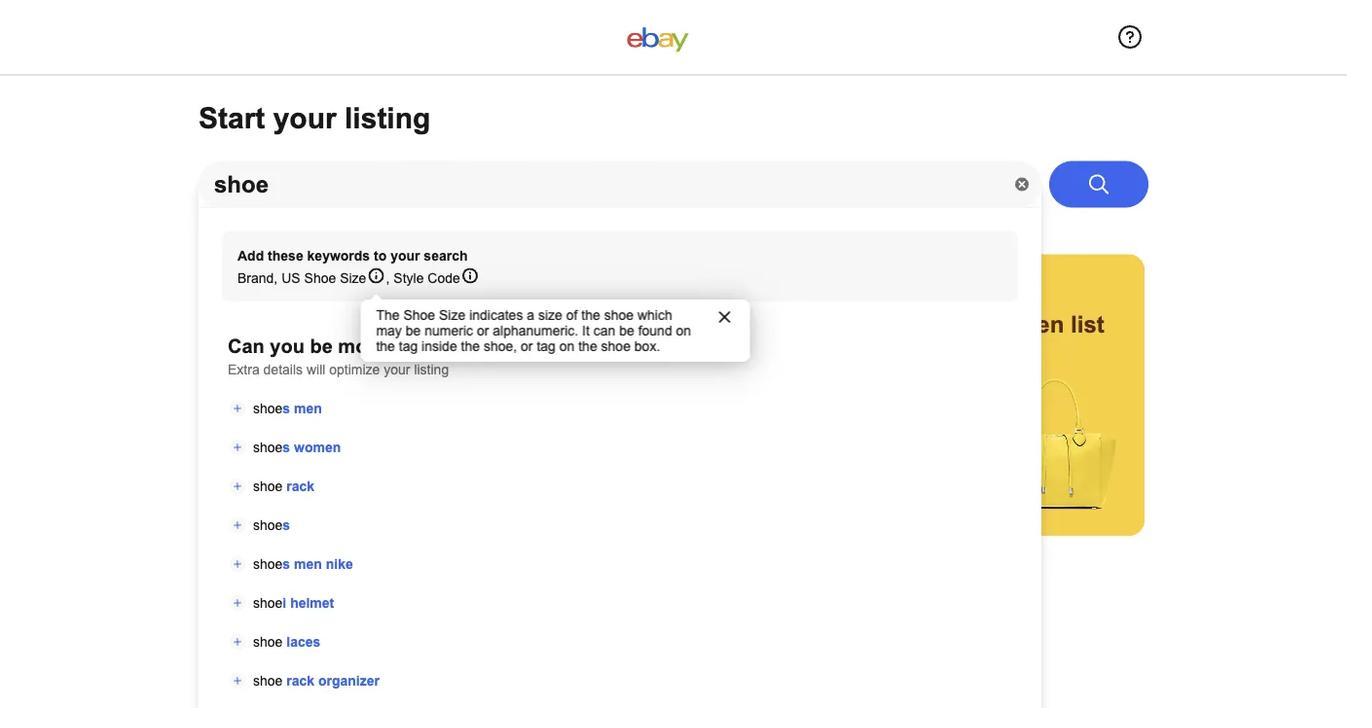 Task type: describe. For each thing, give the bounding box(es) containing it.
rights
[[384, 599, 414, 611]]

the down may
[[376, 339, 395, 354]]

keywords inside type keywords like brand, model, or other details (isbn, mpn, vin) in the search box above
[[285, 280, 393, 306]]

shoe i helmet
[[253, 596, 334, 611]]

listing inside choose from possible matches to help jumpstart your listing
[[713, 343, 781, 368]]

0 vertical spatial keywords
[[307, 249, 370, 264]]

the up it
[[581, 308, 600, 323]]

all
[[369, 599, 381, 611]]

©
[[257, 599, 265, 611]]

helmet
[[290, 596, 334, 611]]

above
[[226, 405, 293, 431]]

of
[[566, 308, 578, 323]]

or inside type keywords like brand, model, or other details (isbn, mpn, vin) in the search box above
[[385, 311, 409, 337]]

preview,
[[859, 280, 953, 306]]

2 horizontal spatial or
[[521, 339, 533, 354]]

code
[[428, 271, 460, 286]]

inc.
[[350, 599, 367, 611]]

s for s men
[[283, 401, 290, 416]]

be inside can you be more specific? extra details will optimize your listing
[[310, 336, 333, 357]]

model,
[[304, 311, 379, 337]]

0 horizontal spatial on
[[559, 339, 575, 354]]

choose
[[543, 280, 628, 306]]

shoe for the
[[403, 308, 435, 323]]

shoe laces
[[253, 635, 321, 650]]

shoe for s men nike
[[253, 557, 283, 572]]

shoe s women
[[253, 440, 341, 455]]

and
[[967, 311, 1009, 337]]

inside
[[422, 339, 457, 354]]

can you be more specific? extra details will optimize your listing
[[228, 336, 476, 377]]

make
[[960, 280, 1019, 306]]

1 horizontal spatial be
[[406, 323, 421, 338]]

choose from possible matches to help jumpstart your listing
[[543, 280, 788, 368]]

list
[[1071, 311, 1105, 337]]

0 vertical spatial on
[[676, 323, 691, 338]]

like
[[399, 280, 438, 306]]

1 tag from the left
[[399, 339, 418, 354]]

shoe rack
[[253, 479, 314, 494]]

size
[[538, 308, 563, 323]]

may
[[376, 323, 402, 338]]

shoe for laces
[[253, 635, 283, 650]]

box.
[[634, 339, 660, 354]]

copyright © 1995-2023 ebay inc. all rights reserved.
[[208, 599, 469, 611]]

s for s men nike
[[283, 557, 290, 572]]

the down "numeric"
[[461, 339, 480, 354]]

add these keywords to your search
[[238, 249, 468, 264]]

listing inside can you be more specific? extra details will optimize your listing
[[414, 362, 449, 377]]

a
[[527, 308, 534, 323]]

box
[[430, 374, 471, 400]]

laces
[[286, 635, 321, 650]]

i
[[283, 596, 286, 611]]

found
[[638, 323, 672, 338]]

your inside can you be more specific? extra details will optimize your listing
[[384, 362, 410, 377]]

shoe for s
[[253, 518, 283, 533]]

reserved.
[[417, 599, 466, 611]]

in
[[279, 374, 300, 400]]

preview, make changes, and then list your item
[[859, 280, 1105, 368]]

1995-
[[268, 599, 295, 611]]

which
[[638, 308, 672, 323]]

0 horizontal spatial to
[[374, 249, 387, 264]]

ebay
[[322, 599, 347, 611]]

shoe rack organizer
[[253, 674, 380, 689]]

the inside type keywords like brand, model, or other details (isbn, mpn, vin) in the search box above
[[306, 374, 341, 400]]

vin)
[[226, 374, 273, 400]]

jumpstart
[[543, 343, 649, 368]]

us
[[282, 271, 300, 286]]

search inside type keywords like brand, model, or other details (isbn, mpn, vin) in the search box above
[[348, 374, 423, 400]]

indicates
[[469, 308, 523, 323]]

brand,
[[226, 311, 297, 337]]

numeric
[[425, 323, 473, 338]]

you
[[270, 336, 305, 357]]

your inside preview, make changes, and then list your item
[[859, 343, 910, 368]]

the down it
[[578, 339, 597, 354]]

help
[[672, 311, 720, 337]]

nike
[[326, 557, 353, 572]]

1 horizontal spatial search
[[424, 249, 468, 264]]



Task type: locate. For each thing, give the bounding box(es) containing it.
these
[[268, 249, 303, 264]]

, left style
[[386, 271, 390, 286]]

1 rack from the top
[[286, 479, 314, 494]]

keywords up us shoe size at the top of the page
[[307, 249, 370, 264]]

men
[[294, 401, 322, 416], [294, 557, 322, 572]]

1 horizontal spatial tag
[[537, 339, 556, 354]]

0 horizontal spatial ,
[[274, 271, 278, 286]]

us shoe size
[[282, 271, 366, 286]]

tag down may
[[399, 339, 418, 354]]

shoe s men
[[253, 401, 322, 416]]

s left women
[[283, 440, 290, 455]]

start
[[199, 102, 265, 134]]

size for the
[[439, 308, 466, 323]]

or down alphanumeric.
[[521, 339, 533, 354]]

your down may
[[384, 362, 410, 377]]

men for s men nike
[[294, 557, 322, 572]]

details inside type keywords like brand, model, or other details (isbn, mpn, vin) in the search box above
[[226, 343, 300, 368]]

be
[[406, 323, 421, 338], [619, 323, 634, 338], [310, 336, 333, 357]]

on right found
[[676, 323, 691, 338]]

men left nike
[[294, 557, 322, 572]]

your down help
[[655, 343, 706, 368]]

2 horizontal spatial be
[[619, 323, 634, 338]]

on
[[676, 323, 691, 338], [559, 339, 575, 354]]

1 , from the left
[[274, 271, 278, 286]]

s down in
[[283, 401, 290, 416]]

rack down shoe s women
[[286, 479, 314, 494]]

s down shoe rack at the bottom left
[[283, 518, 290, 533]]

1 vertical spatial size
[[439, 308, 466, 323]]

then
[[1015, 311, 1064, 337]]

size inside the shoe size indicates a size of the shoe which may be numeric or alphanumeric. it can be found on the tag inside the shoe, or tag on the shoe box.
[[439, 308, 466, 323]]

copyright
[[208, 599, 254, 611]]

1 vertical spatial on
[[559, 339, 575, 354]]

rack down laces
[[286, 674, 314, 689]]

shoe
[[304, 271, 336, 286], [403, 308, 435, 323]]

0 horizontal spatial search
[[348, 374, 423, 400]]

shoe for rack organizer
[[253, 674, 283, 689]]

be right can
[[619, 323, 634, 338]]

style
[[394, 271, 424, 286]]

or
[[385, 311, 409, 337], [477, 323, 489, 338], [521, 339, 533, 354]]

your right start
[[273, 102, 337, 134]]

1 vertical spatial shoe
[[403, 308, 435, 323]]

1 vertical spatial to
[[644, 311, 666, 337]]

0 vertical spatial shoe
[[304, 271, 336, 286]]

shoe for us
[[304, 271, 336, 286]]

to
[[374, 249, 387, 264], [644, 311, 666, 337]]

3 s from the top
[[283, 518, 290, 533]]

s for s
[[283, 518, 290, 533]]

or down indicates
[[477, 323, 489, 338]]

rack for rack
[[286, 479, 314, 494]]

1 horizontal spatial to
[[644, 311, 666, 337]]

shoe for i helmet
[[253, 596, 283, 611]]

organizer
[[318, 674, 380, 689]]

1 vertical spatial men
[[294, 557, 322, 572]]

the
[[376, 308, 400, 323]]

1 s from the top
[[283, 401, 290, 416]]

search
[[424, 249, 468, 264], [348, 374, 423, 400]]

1 men from the top
[[294, 401, 322, 416]]

1 vertical spatial search
[[348, 374, 423, 400]]

tag down alphanumeric.
[[537, 339, 556, 354]]

shoe,
[[484, 339, 517, 354]]

your up style
[[390, 249, 420, 264]]

the
[[581, 308, 600, 323], [376, 339, 395, 354], [461, 339, 480, 354], [578, 339, 597, 354], [306, 374, 341, 400]]

women
[[294, 440, 341, 455]]

image3 image
[[991, 379, 1121, 510]]

from
[[635, 280, 687, 306]]

can
[[594, 323, 616, 338]]

item
[[916, 343, 964, 368]]

size for us
[[340, 271, 366, 286]]

the shoe size indicates a size of the shoe which may be numeric or alphanumeric. it can be found on the tag inside the shoe, or tag on the shoe box.
[[376, 308, 691, 354]]

rack for rack organizer
[[286, 674, 314, 689]]

men down in
[[294, 401, 322, 416]]

0 horizontal spatial be
[[310, 336, 333, 357]]

shoe down like
[[403, 308, 435, 323]]

1 horizontal spatial on
[[676, 323, 691, 338]]

be right may
[[406, 323, 421, 338]]

0 vertical spatial rack
[[286, 479, 314, 494]]

(isbn,
[[306, 343, 376, 368]]

2023
[[295, 599, 319, 611]]

style code
[[394, 271, 460, 286]]

s
[[283, 401, 290, 416], [283, 440, 290, 455], [283, 518, 290, 533], [283, 557, 290, 572]]

Tell us what you're selling text field
[[199, 161, 1042, 208]]

your inside choose from possible matches to help jumpstart your listing
[[655, 343, 706, 368]]

0 horizontal spatial shoe
[[304, 271, 336, 286]]

2 rack from the top
[[286, 674, 314, 689]]

details
[[226, 343, 300, 368], [263, 362, 303, 377]]

s for s women
[[283, 440, 290, 455]]

alphanumeric.
[[493, 323, 578, 338]]

2 , from the left
[[386, 271, 390, 286]]

rack
[[286, 479, 314, 494], [286, 674, 314, 689]]

specific?
[[391, 336, 476, 357]]

keywords
[[307, 249, 370, 264], [285, 280, 393, 306]]

shoe s men nike
[[253, 557, 353, 572]]

0 horizontal spatial tag
[[399, 339, 418, 354]]

1 horizontal spatial or
[[477, 323, 489, 338]]

matches
[[543, 311, 637, 337]]

list box
[[199, 389, 1042, 709]]

4 s from the top
[[283, 557, 290, 572]]

to up the
[[374, 249, 387, 264]]

2 s from the top
[[283, 440, 290, 455]]

the right in
[[306, 374, 341, 400]]

more
[[338, 336, 386, 357]]

size down add these keywords to your search
[[340, 271, 366, 286]]

can
[[228, 336, 265, 357]]

possible
[[693, 280, 788, 306]]

to up box.
[[644, 311, 666, 337]]

on down of
[[559, 339, 575, 354]]

image2 image
[[674, 374, 805, 510]]

1 vertical spatial keywords
[[285, 280, 393, 306]]

start your listing
[[199, 102, 431, 134]]

0 vertical spatial size
[[340, 271, 366, 286]]

tag
[[399, 339, 418, 354], [537, 339, 556, 354]]

search down the mpn,
[[348, 374, 423, 400]]

size
[[340, 271, 366, 286], [439, 308, 466, 323]]

search up code
[[424, 249, 468, 264]]

0 vertical spatial men
[[294, 401, 322, 416]]

shoe
[[604, 308, 634, 323], [601, 339, 631, 354], [253, 401, 283, 416], [253, 440, 283, 455], [253, 479, 283, 494], [253, 518, 283, 533], [253, 557, 283, 572], [253, 596, 283, 611], [253, 635, 283, 650], [253, 674, 283, 689]]

brand ,
[[238, 271, 278, 286]]

list box containing shoe
[[199, 389, 1042, 709]]

shoe inside the shoe size indicates a size of the shoe which may be numeric or alphanumeric. it can be found on the tag inside the shoe, or tag on the shoe box.
[[403, 308, 435, 323]]

other
[[415, 311, 474, 337]]

1 horizontal spatial size
[[439, 308, 466, 323]]

to inside choose from possible matches to help jumpstart your listing
[[644, 311, 666, 337]]

0 horizontal spatial or
[[385, 311, 409, 337]]

your down changes,
[[859, 343, 910, 368]]

,
[[274, 271, 278, 286], [386, 271, 390, 286]]

extra
[[228, 362, 260, 377]]

it
[[582, 323, 590, 338]]

type
[[226, 280, 279, 306]]

shoe s
[[253, 518, 290, 533]]

mpn,
[[383, 343, 441, 368]]

brand
[[238, 271, 274, 286]]

0 vertical spatial to
[[374, 249, 387, 264]]

or up the mpn,
[[385, 311, 409, 337]]

men for s men
[[294, 401, 322, 416]]

shoe for s women
[[253, 440, 283, 455]]

1 vertical spatial rack
[[286, 674, 314, 689]]

changes,
[[859, 311, 960, 337]]

shoe for rack
[[253, 479, 283, 494]]

0 vertical spatial search
[[424, 249, 468, 264]]

2 men from the top
[[294, 557, 322, 572]]

0 horizontal spatial size
[[340, 271, 366, 286]]

size up "numeric"
[[439, 308, 466, 323]]

details inside can you be more specific? extra details will optimize your listing
[[263, 362, 303, 377]]

keywords up 'model,'
[[285, 280, 393, 306]]

listing
[[345, 102, 431, 134], [713, 343, 781, 368], [414, 362, 449, 377]]

add
[[238, 249, 264, 264]]

be up 'will'
[[310, 336, 333, 357]]

2 tag from the left
[[537, 339, 556, 354]]

s up i
[[283, 557, 290, 572]]

details down the you
[[263, 362, 303, 377]]

type keywords like brand, model, or other details (isbn, mpn, vin) in the search box above
[[226, 280, 474, 431]]

optimize
[[329, 362, 380, 377]]

shoe for s men
[[253, 401, 283, 416]]

will
[[307, 362, 325, 377]]

, left "us"
[[274, 271, 278, 286]]

1 horizontal spatial ,
[[386, 271, 390, 286]]

shoe right "us"
[[304, 271, 336, 286]]

details down brand,
[[226, 343, 300, 368]]

1 horizontal spatial shoe
[[403, 308, 435, 323]]



Task type: vqa. For each thing, say whether or not it's contained in the screenshot.
Image3
yes



